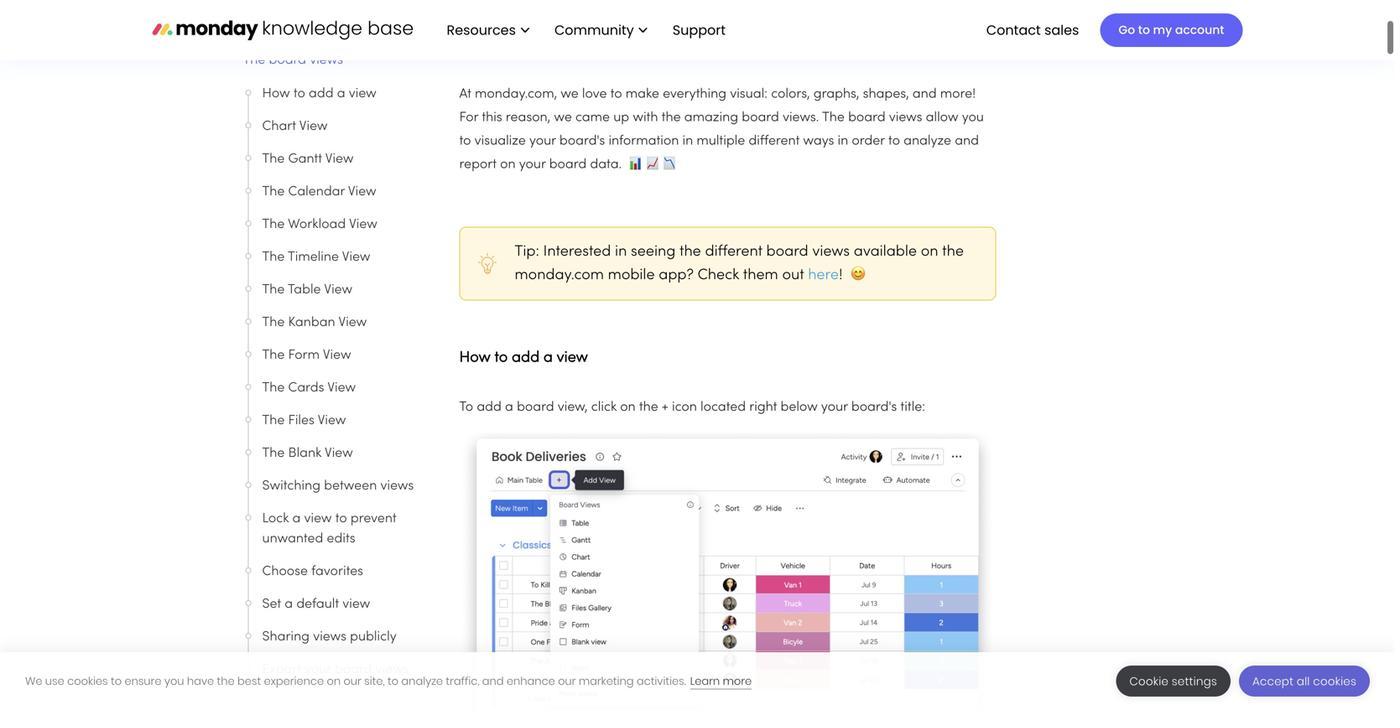 Task type: locate. For each thing, give the bounding box(es) containing it.
how to add a view link up chart view link
[[262, 84, 418, 104]]

0 vertical spatial and
[[913, 88, 937, 101]]

on inside at monday.com, we love to make everything visual: colors, graphs, shapes, and more! for this reason, we came up with the amazing board views. the board views allow you to visualize your board's information in multiple different ways in order to analyze and report on your board data.  📊 📈 📉
[[500, 159, 516, 171]]

the calendar view
[[262, 186, 377, 198]]

the
[[662, 112, 681, 124], [680, 245, 701, 259], [943, 245, 964, 259], [639, 402, 659, 414], [217, 674, 235, 689]]

1 horizontal spatial our
[[558, 674, 576, 689]]

view up chart view link
[[349, 88, 377, 100]]

different
[[749, 135, 800, 148], [705, 245, 763, 259]]

in
[[683, 135, 693, 148], [838, 135, 849, 148], [615, 245, 627, 259]]

on down visualize
[[500, 159, 516, 171]]

lock a view to prevent unwanted edits
[[262, 513, 397, 546]]

export your board views link
[[262, 660, 418, 681]]

the left table
[[262, 284, 285, 297]]

0 vertical spatial board's
[[560, 135, 605, 148]]

the left calendar
[[262, 186, 285, 198]]

choose
[[262, 566, 308, 579]]

using
[[243, 26, 277, 39]]

views down shapes,
[[889, 112, 923, 124]]

the for the files view
[[262, 415, 285, 428]]

1 vertical spatial board's
[[852, 402, 897, 414]]

0 horizontal spatial and
[[482, 674, 504, 689]]

on inside dialog
[[327, 674, 341, 689]]

0 vertical spatial analyze
[[904, 135, 952, 148]]

click
[[591, 402, 617, 414]]

different down "views." in the right top of the page
[[749, 135, 800, 148]]

0 vertical spatial we
[[561, 88, 579, 101]]

board up order at right top
[[849, 112, 886, 124]]

your
[[530, 135, 556, 148], [519, 159, 546, 171], [822, 402, 848, 414], [305, 664, 331, 677]]

0 vertical spatial you
[[962, 112, 984, 124]]

add for how to add a view 'link' to the top
[[309, 88, 334, 100]]

2 horizontal spatial in
[[838, 135, 849, 148]]

the left 'files'
[[262, 415, 285, 428]]

board down using monday
[[269, 54, 306, 67]]

cookie settings button
[[1117, 666, 1231, 697]]

view up switching between views
[[325, 448, 353, 460]]

a down monday.com
[[544, 351, 553, 365]]

cookies
[[67, 674, 108, 689], [1314, 674, 1357, 690]]

view down the table view link
[[339, 317, 367, 329]]

analyze down 'allow'
[[904, 135, 952, 148]]

icon
[[672, 402, 697, 414]]

views up "prevent"
[[381, 480, 414, 493]]

out
[[783, 269, 804, 283]]

form
[[288, 350, 320, 362]]

the form view
[[262, 350, 351, 362]]

view up the files view link at the left bottom
[[328, 382, 356, 395]]

you
[[962, 112, 984, 124], [164, 674, 184, 689]]

views down publicly
[[376, 664, 409, 677]]

to
[[1139, 22, 1151, 38], [294, 88, 305, 100], [611, 88, 622, 101], [459, 135, 471, 148], [889, 135, 900, 148], [495, 351, 508, 365], [335, 513, 347, 526], [111, 674, 122, 689], [388, 674, 399, 689]]

how to add a view up view,
[[459, 351, 592, 365]]

the files view link
[[262, 411, 418, 431]]

how up "to" at the bottom of page
[[459, 351, 491, 365]]

1 horizontal spatial how to add a view link
[[459, 342, 592, 368]]

order
[[852, 135, 885, 148]]

we left love
[[561, 88, 579, 101]]

0 horizontal spatial in
[[615, 245, 627, 259]]

1 horizontal spatial analyze
[[904, 135, 952, 148]]

in up mobile
[[615, 245, 627, 259]]

view down the kanban view link
[[323, 350, 351, 362]]

1 horizontal spatial you
[[962, 112, 984, 124]]

view for form
[[323, 350, 351, 362]]

1 vertical spatial add
[[512, 351, 540, 365]]

cookie
[[1130, 674, 1169, 690]]

the left blank
[[262, 448, 285, 460]]

2 cookies from the left
[[1314, 674, 1357, 690]]

on right available
[[921, 245, 939, 259]]

0 vertical spatial how to add a view
[[262, 88, 380, 100]]

them
[[743, 269, 779, 283]]

a right "to" at the bottom of page
[[505, 402, 514, 414]]

the inside "link"
[[243, 54, 265, 67]]

0 horizontal spatial you
[[164, 674, 184, 689]]

board up out
[[767, 245, 809, 259]]

the
[[243, 54, 265, 67], [822, 112, 845, 124], [262, 153, 285, 166], [262, 186, 285, 198], [262, 219, 285, 231], [262, 251, 285, 264], [262, 284, 285, 297], [262, 317, 285, 329], [262, 350, 285, 362], [262, 382, 285, 395], [262, 415, 285, 428], [262, 448, 285, 460]]

on right 'click'
[[620, 402, 636, 414]]

chart view
[[262, 120, 328, 133]]

view up the table view link
[[342, 251, 371, 264]]

support
[[673, 20, 726, 39]]

set
[[262, 599, 281, 611]]

min
[[487, 25, 510, 37]]

views inside at monday.com, we love to make everything visual: colors, graphs, shapes, and more! for this reason, we came up with the amazing board views. the board views allow you to visualize your board's information in multiple different ways in order to analyze and report on your board data.  📊 📈 📉
[[889, 112, 923, 124]]

0 horizontal spatial our
[[344, 674, 362, 689]]

up
[[614, 112, 630, 124]]

how to add a view inside 'link'
[[262, 88, 380, 100]]

views down monday
[[310, 54, 343, 67]]

and up 'allow'
[[913, 88, 937, 101]]

board down sharing views publicly link
[[335, 664, 372, 677]]

we
[[561, 88, 579, 101], [554, 112, 572, 124]]

analyze left "traffic,"
[[402, 674, 443, 689]]

1 horizontal spatial how
[[459, 351, 491, 365]]

1 vertical spatial we
[[554, 112, 572, 124]]

view up the gantt view
[[299, 120, 328, 133]]

board's
[[560, 135, 605, 148], [852, 402, 897, 414]]

add for bottommost how to add a view 'link'
[[512, 351, 540, 365]]

2 our from the left
[[558, 674, 576, 689]]

we use cookies to ensure you have the best experience on our site, to analyze traffic, and enhance our marketing activities. learn more
[[25, 674, 752, 689]]

lock a view to prevent unwanted edits link
[[262, 509, 418, 550]]

in left the multiple
[[683, 135, 693, 148]]

the left best
[[217, 674, 235, 689]]

1 horizontal spatial how to add a view
[[459, 351, 592, 365]]

the left kanban
[[262, 317, 285, 329]]

a up chart view link
[[337, 88, 345, 100]]

use
[[45, 674, 64, 689]]

how to add a view for bottommost how to add a view 'link'
[[459, 351, 592, 365]]

how to add a view link up view,
[[459, 342, 592, 368]]

how to add a view down the board views "link"
[[262, 88, 380, 100]]

more!
[[941, 88, 976, 101]]

learn more link
[[690, 674, 752, 690]]

0 horizontal spatial how to add a view link
[[262, 84, 418, 104]]

1 vertical spatial analyze
[[402, 674, 443, 689]]

the table view link
[[262, 280, 418, 300]]

the files view
[[262, 415, 346, 428]]

activities.
[[637, 674, 686, 689]]

view right 'files'
[[318, 415, 346, 428]]

0 horizontal spatial add
[[309, 88, 334, 100]]

resources link
[[439, 16, 538, 45]]

0 horizontal spatial how
[[262, 88, 290, 100]]

on
[[500, 159, 516, 171], [921, 245, 939, 259], [620, 402, 636, 414], [327, 674, 341, 689]]

our right enhance
[[558, 674, 576, 689]]

0 horizontal spatial cookies
[[67, 674, 108, 689]]

2 horizontal spatial add
[[512, 351, 540, 365]]

reason,
[[506, 112, 551, 124]]

view up the workload view link
[[348, 186, 377, 198]]

for
[[459, 112, 478, 124]]

the left cards
[[262, 382, 285, 395]]

view up edits
[[304, 513, 332, 526]]

in right ways
[[838, 135, 849, 148]]

!  😊
[[839, 269, 866, 283]]

the left workload
[[262, 219, 285, 231]]

view down the calendar view link
[[349, 219, 378, 231]]

board's left the 'title:' at the right bottom of page
[[852, 402, 897, 414]]

your down sharing views publicly
[[305, 664, 331, 677]]

2 vertical spatial and
[[482, 674, 504, 689]]

0 horizontal spatial analyze
[[402, 674, 443, 689]]

1 horizontal spatial cookies
[[1314, 674, 1357, 690]]

the left gantt
[[262, 153, 285, 166]]

and right "traffic,"
[[482, 674, 504, 689]]

how up the chart
[[262, 88, 290, 100]]

view for table
[[324, 284, 353, 297]]

graphs,
[[814, 88, 860, 101]]

1 vertical spatial how
[[459, 351, 491, 365]]

monday
[[280, 26, 331, 39]]

📉
[[663, 159, 676, 171]]

the left timeline
[[262, 251, 285, 264]]

between
[[324, 480, 377, 493]]

read
[[513, 25, 542, 37]]

the blank view link
[[262, 444, 418, 464]]

a right set
[[285, 599, 293, 611]]

0 horizontal spatial board's
[[560, 135, 605, 148]]

0 vertical spatial different
[[749, 135, 800, 148]]

list
[[430, 0, 739, 60]]

the cards view link
[[262, 378, 418, 399]]

how for bottommost how to add a view 'link'
[[459, 351, 491, 365]]

the down graphs,
[[822, 112, 845, 124]]

report
[[459, 159, 497, 171]]

your down visualize
[[519, 159, 546, 171]]

5
[[476, 25, 484, 37]]

our left the site,
[[344, 674, 362, 689]]

choose favorites link
[[262, 562, 418, 582]]

sharing views publicly link
[[262, 628, 418, 648]]

1 cookies from the left
[[67, 674, 108, 689]]

monday.com
[[515, 269, 604, 283]]

seeing
[[631, 245, 676, 259]]

view up the calendar view link
[[325, 153, 354, 166]]

cookies right use
[[67, 674, 108, 689]]

we left came on the top
[[554, 112, 572, 124]]

2 vertical spatial add
[[477, 402, 502, 414]]

below
[[781, 402, 818, 414]]

1 horizontal spatial and
[[913, 88, 937, 101]]

view for calendar
[[348, 186, 377, 198]]

1 vertical spatial how to add a view
[[459, 351, 592, 365]]

2 horizontal spatial and
[[955, 135, 979, 148]]

with
[[633, 112, 658, 124]]

0 vertical spatial add
[[309, 88, 334, 100]]

using monday link
[[243, 26, 331, 39]]

view for kanban
[[339, 317, 367, 329]]

1 vertical spatial you
[[164, 674, 184, 689]]

and down 'allow'
[[955, 135, 979, 148]]

located
[[701, 402, 746, 414]]

board inside export your board views link
[[335, 664, 372, 677]]

view up the kanban view link
[[324, 284, 353, 297]]

the workload view link
[[262, 215, 418, 235]]

cookies for use
[[67, 674, 108, 689]]

board's down came on the top
[[560, 135, 605, 148]]

views up the here link
[[813, 245, 850, 259]]

the calendar view link
[[262, 182, 418, 202]]

0 vertical spatial how
[[262, 88, 290, 100]]

more
[[723, 674, 752, 689]]

how to add a view link
[[262, 84, 418, 104], [459, 342, 592, 368]]

to
[[459, 402, 473, 414]]

0 horizontal spatial how to add a view
[[262, 88, 380, 100]]

dialog
[[0, 653, 1396, 711]]

a up unwanted
[[292, 513, 301, 526]]

list containing resources
[[430, 0, 739, 60]]

on right experience
[[327, 674, 341, 689]]

the right the with
[[662, 112, 681, 124]]

you left have
[[164, 674, 184, 689]]

1 vertical spatial and
[[955, 135, 979, 148]]

monday.com logo image
[[152, 12, 413, 47]]

visualize
[[475, 135, 526, 148]]

the for the workload view
[[262, 219, 285, 231]]

contact sales link
[[978, 16, 1088, 45]]

1 vertical spatial different
[[705, 245, 763, 259]]

different up check
[[705, 245, 763, 259]]

go
[[1119, 22, 1136, 38]]

board inside the interested in seeing the different board views available on the monday.com mobile app? check them out
[[767, 245, 809, 259]]

cookies right all
[[1314, 674, 1357, 690]]

you down "more!"
[[962, 112, 984, 124]]

the down using
[[243, 54, 265, 67]]

views
[[310, 54, 343, 67], [889, 112, 923, 124], [813, 245, 850, 259], [381, 480, 414, 493], [313, 632, 347, 644], [376, 664, 409, 677]]

here
[[808, 269, 839, 283]]

the left form
[[262, 350, 285, 362]]

on inside the interested in seeing the different board views available on the monday.com mobile app? check them out
[[921, 245, 939, 259]]

the gantt view link
[[262, 149, 418, 170]]

account
[[1176, 22, 1225, 38]]

cookies inside accept all cookies button
[[1314, 674, 1357, 690]]

analyze
[[904, 135, 952, 148], [402, 674, 443, 689]]



Task type: describe. For each thing, give the bounding box(es) containing it.
app?
[[659, 269, 694, 283]]

this
[[482, 112, 502, 124]]

calendar
[[288, 186, 345, 198]]

the form view link
[[262, 346, 418, 366]]

contact
[[987, 20, 1041, 39]]

view inside lock a view to prevent unwanted edits
[[304, 513, 332, 526]]

table
[[288, 284, 321, 297]]

community link
[[546, 16, 656, 45]]

to add a board view, click on the + icon located right below your board's title:
[[459, 402, 929, 414]]

the for the blank view
[[262, 448, 285, 460]]

1 horizontal spatial add
[[477, 402, 502, 414]]

title:
[[901, 402, 926, 414]]

traffic,
[[446, 674, 480, 689]]

views inside the interested in seeing the different board views available on the monday.com mobile app? check them out
[[813, 245, 850, 259]]

how for how to add a view 'link' to the top
[[262, 88, 290, 100]]

the workload view
[[262, 219, 378, 231]]

community
[[555, 20, 634, 39]]

the timeline view link
[[262, 248, 418, 268]]

board down visual:
[[742, 112, 779, 124]]

visual:
[[730, 88, 768, 101]]

the for the form view
[[262, 350, 285, 362]]

different inside the interested in seeing the different board views available on the monday.com mobile app? check them out
[[705, 245, 763, 259]]

the table view
[[262, 284, 353, 297]]

the gantt view
[[262, 153, 354, 166]]

view for files
[[318, 415, 346, 428]]

switching between views
[[262, 480, 414, 493]]

chart
[[262, 120, 296, 133]]

ways
[[803, 135, 834, 148]]

available
[[854, 245, 917, 259]]

go to my account
[[1119, 22, 1225, 38]]

sales
[[1045, 20, 1080, 39]]

board left view,
[[517, 402, 554, 414]]

publicly
[[350, 632, 397, 644]]

files
[[288, 415, 315, 428]]

interested
[[543, 245, 611, 259]]

the board views
[[243, 54, 343, 67]]

the timeline view
[[262, 251, 371, 264]]

you inside dialog
[[164, 674, 184, 689]]

the inside at monday.com, we love to make everything visual: colors, graphs, shapes, and more! for this reason, we came up with the amazing board views. the board views allow you to visualize your board's information in multiple different ways in order to analyze and report on your board data.  📊 📈 📉
[[662, 112, 681, 124]]

view for blank
[[325, 448, 353, 460]]

board's inside at monday.com, we love to make everything visual: colors, graphs, shapes, and more! for this reason, we came up with the amazing board views. the board views allow you to visualize your board's information in multiple different ways in order to analyze and report on your board data.  📊 📈 📉
[[560, 135, 605, 148]]

all
[[1297, 674, 1310, 690]]

accept all cookies
[[1253, 674, 1357, 690]]

the for the table view
[[262, 284, 285, 297]]

view for workload
[[349, 219, 378, 231]]

information
[[609, 135, 679, 148]]

at
[[459, 88, 471, 101]]

a inside lock a view to prevent unwanted edits
[[292, 513, 301, 526]]

board down came on the top
[[549, 159, 587, 171]]

the for the cards view
[[262, 382, 285, 395]]

the for the timeline view
[[262, 251, 285, 264]]

1 horizontal spatial in
[[683, 135, 693, 148]]

view up view,
[[557, 351, 588, 365]]

go to my account link
[[1101, 13, 1243, 47]]

the inside at monday.com, we love to make everything visual: colors, graphs, shapes, and more! for this reason, we came up with the amazing board views. the board views allow you to visualize your board's information in multiple different ways in order to analyze and report on your board data.  📊 📈 📉
[[822, 112, 845, 124]]

gantt
[[288, 153, 322, 166]]

cards
[[288, 382, 324, 395]]

set a default view link
[[262, 595, 418, 615]]

contact sales
[[987, 20, 1080, 39]]

main element
[[430, 0, 1243, 60]]

interested in seeing the different board views available on the monday.com mobile app? check them out
[[515, 245, 964, 283]]

edits
[[327, 533, 355, 546]]

how to add a view for how to add a view 'link' to the top
[[262, 88, 380, 100]]

accept all cookies button
[[1240, 666, 1370, 697]]

the left + at bottom
[[639, 402, 659, 414]]

to inside lock a view to prevent unwanted edits
[[335, 513, 347, 526]]

best
[[238, 674, 261, 689]]

your right below
[[822, 402, 848, 414]]

different inside at monday.com, we love to make everything visual: colors, graphs, shapes, and more! for this reason, we came up with the amazing board views. the board views allow you to visualize your board's information in multiple different ways in order to analyze and report on your board data.  📊 📈 📉
[[749, 135, 800, 148]]

0 vertical spatial how to add a view link
[[262, 84, 418, 104]]

here !  😊
[[808, 269, 870, 283]]

the up 'app?'
[[680, 245, 701, 259]]

views.
[[783, 112, 819, 124]]

site,
[[364, 674, 385, 689]]

ensure
[[125, 674, 162, 689]]

1 our from the left
[[344, 674, 362, 689]]

analyze inside at monday.com, we love to make everything visual: colors, graphs, shapes, and more! for this reason, we came up with the amazing board views. the board views allow you to visualize your board's information in multiple different ways in order to analyze and report on your board data.  📊 📈 📉
[[904, 135, 952, 148]]

allow
[[926, 112, 959, 124]]

my
[[1154, 22, 1173, 38]]

view for timeline
[[342, 251, 371, 264]]

check
[[698, 269, 739, 283]]

the for the calendar view
[[262, 186, 285, 198]]

multiple
[[697, 135, 745, 148]]

the kanban view
[[262, 317, 367, 329]]

view for cards
[[328, 382, 356, 395]]

lock
[[262, 513, 289, 526]]

views inside "link"
[[310, 54, 343, 67]]

📊
[[629, 159, 643, 171]]

you inside at monday.com, we love to make everything visual: colors, graphs, shapes, and more! for this reason, we came up with the amazing board views. the board views allow you to visualize your board's information in multiple different ways in order to analyze and report on your board data.  📊 📈 📉
[[962, 112, 984, 124]]

unwanted
[[262, 533, 323, 546]]

to inside main element
[[1139, 22, 1151, 38]]

timeline
[[288, 251, 339, 264]]

views up export your board views
[[313, 632, 347, 644]]

tip:
[[515, 245, 543, 259]]

sharing
[[262, 632, 310, 644]]

view down choose favorites link
[[343, 599, 370, 611]]

board inside the board views "link"
[[269, 54, 306, 67]]

shapes,
[[863, 88, 909, 101]]

export
[[262, 664, 301, 677]]

the for the kanban view
[[262, 317, 285, 329]]

at monday.com, we love to make everything visual: colors, graphs, shapes, and more! for this reason, we came up with the amazing board views. the board views allow you to visualize your board's information in multiple different ways in order to analyze and report on your board data.  📊 📈 📉
[[459, 88, 984, 171]]

1 vertical spatial how to add a view link
[[459, 342, 592, 368]]

kanban
[[288, 317, 335, 329]]

group image
[[459, 433, 997, 711]]

dialog containing cookie settings
[[0, 653, 1396, 711]]

1 horizontal spatial board's
[[852, 402, 897, 414]]

switching between views link
[[262, 477, 418, 497]]

the blank view
[[262, 448, 353, 460]]

using monday
[[243, 26, 331, 39]]

cookies for all
[[1314, 674, 1357, 690]]

view,
[[558, 402, 588, 414]]

view for gantt
[[325, 153, 354, 166]]

the for the board views
[[243, 54, 265, 67]]

in inside the interested in seeing the different board views available on the monday.com mobile app? check them out
[[615, 245, 627, 259]]

the board views link
[[243, 50, 419, 70]]

right
[[750, 402, 777, 414]]

the right available
[[943, 245, 964, 259]]

+
[[662, 402, 669, 414]]

your down reason,
[[530, 135, 556, 148]]

have
[[187, 674, 214, 689]]

accept
[[1253, 674, 1294, 690]]

experience
[[264, 674, 324, 689]]

the for the gantt view
[[262, 153, 285, 166]]

prevent
[[351, 513, 397, 526]]

amazing
[[685, 112, 739, 124]]

analyze inside dialog
[[402, 674, 443, 689]]

settings
[[1172, 674, 1218, 690]]



Task type: vqa. For each thing, say whether or not it's contained in the screenshot.
THIS:
no



